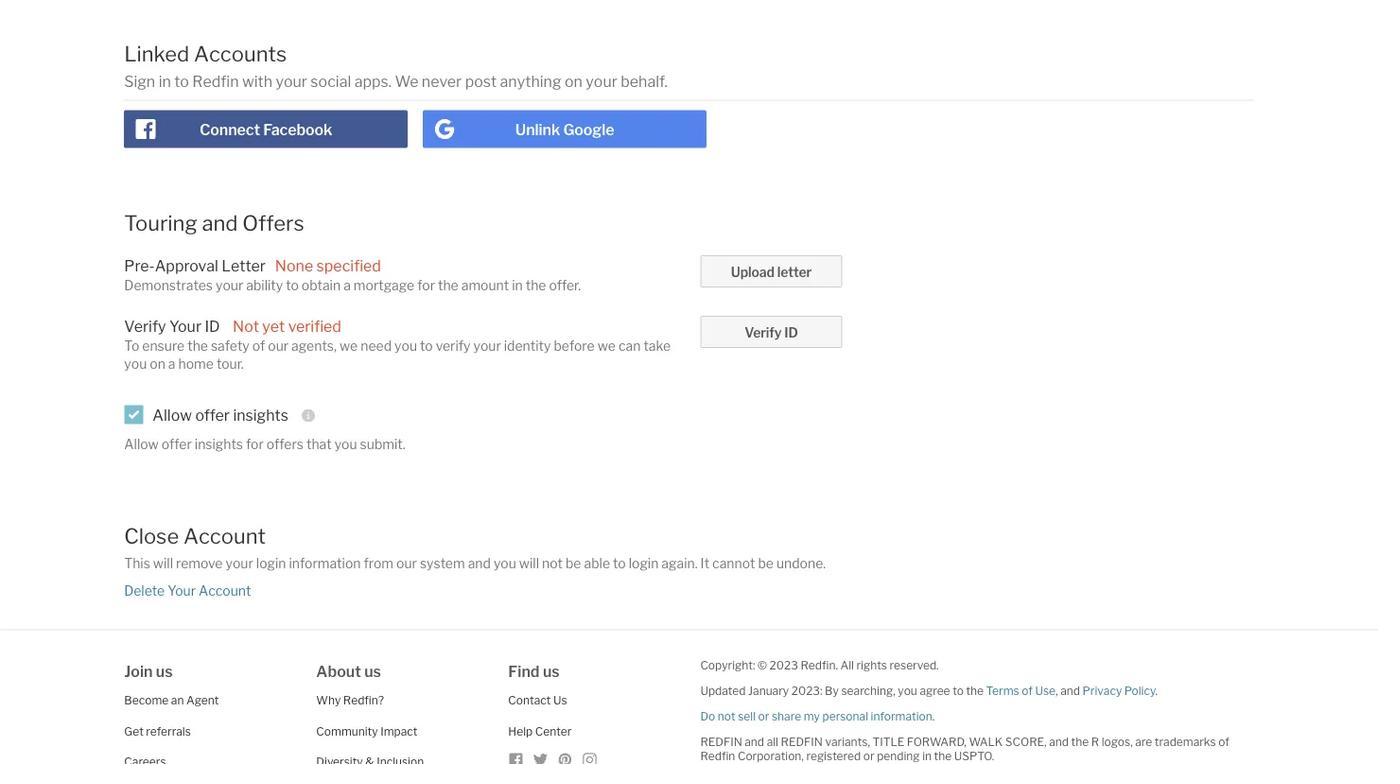 Task type: vqa. For each thing, say whether or not it's contained in the screenshot.
"and" to the bottom
no



Task type: describe. For each thing, give the bounding box(es) containing it.
your inside to ensure the safety of our agents, we need you to verify your identity before we can take you on a home tour.
[[473, 338, 501, 354]]

community impact
[[316, 724, 418, 738]]

verified
[[288, 317, 341, 335]]

you down the reserved.
[[898, 684, 917, 698]]

center
[[535, 724, 572, 738]]

are
[[1135, 735, 1152, 749]]

1 vertical spatial account
[[199, 583, 251, 599]]

connect facebook button
[[124, 110, 408, 148]]

redfin and all redfin variants, title forward, walk score, and the r logos, are trademarks of redfin corporation, registered or pending in the uspto.
[[700, 735, 1229, 763]]

a inside to ensure the safety of our agents, we need you to verify your identity before we can take you on a home tour.
[[168, 356, 175, 372]]

by
[[825, 684, 839, 698]]

submit.
[[360, 437, 405, 453]]

on inside linked accounts sign in to redfin with your social apps. we never post anything on your behalf.
[[565, 72, 583, 91]]

trademarks
[[1155, 735, 1216, 749]]

can
[[619, 338, 641, 354]]

verify your id
[[124, 317, 220, 335]]

this
[[124, 555, 150, 571]]

2 we from the left
[[597, 338, 616, 354]]

approval
[[155, 256, 218, 275]]

use
[[1035, 684, 1056, 698]]

redfin facebook image
[[508, 752, 523, 764]]

you down "to"
[[124, 356, 147, 372]]

help center
[[508, 724, 572, 738]]

reserved.
[[890, 659, 939, 672]]

able
[[584, 555, 610, 571]]

offer for allow offer insights
[[195, 406, 230, 425]]

close account this will remove your login information from our system and you will not be able to login again. it cannot be undone.
[[124, 523, 826, 571]]

unlink google button
[[423, 110, 707, 148]]

0 horizontal spatial .
[[932, 710, 935, 723]]

touring and offers
[[124, 210, 304, 236]]

updated
[[700, 684, 746, 698]]

information for account
[[289, 555, 361, 571]]

why redfin? button
[[316, 694, 384, 707]]

tour.
[[217, 356, 244, 372]]

google
[[563, 121, 614, 139]]

to right agree
[[953, 684, 964, 698]]

redfin?
[[343, 694, 384, 707]]

obtain
[[302, 277, 341, 293]]

variants,
[[825, 735, 870, 749]]

to inside close account this will remove your login information from our system and you will not be able to login again. it cannot be undone.
[[613, 555, 626, 571]]

ability
[[246, 277, 283, 293]]

it
[[700, 555, 709, 571]]

0 vertical spatial or
[[758, 710, 769, 723]]

offers
[[267, 437, 304, 453]]

account inside close account this will remove your login information from our system and you will not be able to login again. it cannot be undone.
[[183, 523, 266, 549]]

not inside close account this will remove your login information from our system and you will not be able to login again. it cannot be undone.
[[542, 555, 563, 571]]

redfin instagram image
[[582, 752, 597, 764]]

upload letter button
[[700, 255, 842, 287]]

allow offer insights
[[153, 406, 288, 425]]

terms
[[986, 684, 1019, 698]]

find
[[508, 662, 540, 681]]

become an agent
[[124, 694, 219, 707]]

facebook
[[263, 121, 332, 139]]

id inside button
[[784, 325, 798, 341]]

january
[[748, 684, 789, 698]]

your for delete
[[168, 583, 196, 599]]

copyright:
[[700, 659, 755, 672]]

searching,
[[841, 684, 895, 698]]

the inside to ensure the safety of our agents, we need you to verify your identity before we can take you on a home tour.
[[187, 338, 208, 354]]

pre-approval letter none specified demonstrates your ability to obtain a mortgage for the amount in the offer.
[[124, 256, 581, 293]]

redfin pinterest image
[[557, 752, 573, 764]]

help
[[508, 724, 533, 738]]

upload
[[731, 264, 775, 280]]

join
[[124, 662, 153, 681]]

my
[[804, 710, 820, 723]]

amount
[[461, 277, 509, 293]]

agree
[[920, 684, 950, 698]]

in inside pre-approval letter none specified demonstrates your ability to obtain a mortgage for the amount in the offer.
[[512, 277, 523, 293]]

and inside close account this will remove your login information from our system and you will not be able to login again. it cannot be undone.
[[468, 555, 491, 571]]

for inside pre-approval letter none specified demonstrates your ability to obtain a mortgage for the amount in the offer.
[[417, 277, 435, 293]]

sell
[[738, 710, 756, 723]]

1 we from the left
[[340, 338, 358, 354]]

to inside linked accounts sign in to redfin with your social apps. we never post anything on your behalf.
[[174, 72, 189, 91]]

1 vertical spatial not
[[718, 710, 735, 723]]

behalf.
[[621, 72, 668, 91]]

with
[[242, 72, 272, 91]]

and left all
[[745, 735, 764, 749]]

pre-
[[124, 256, 155, 275]]

allow offer insights for offers that you submit.
[[124, 437, 405, 453]]

privacy
[[1083, 684, 1122, 698]]

sign
[[124, 72, 155, 91]]

allow for allow offer insights
[[153, 406, 192, 425]]

to inside pre-approval letter none specified demonstrates your ability to obtain a mortgage for the amount in the offer.
[[286, 277, 299, 293]]

us
[[553, 694, 567, 707]]

get
[[124, 724, 144, 738]]

your inside pre-approval letter none specified demonstrates your ability to obtain a mortgage for the amount in the offer.
[[216, 277, 243, 293]]

unlink google
[[515, 121, 614, 139]]

demonstrates
[[124, 277, 213, 293]]

insights for allow offer insights for offers that you submit.
[[195, 437, 243, 453]]

you inside close account this will remove your login information from our system and you will not be able to login again. it cannot be undone.
[[494, 555, 516, 571]]

cannot
[[712, 555, 755, 571]]

r
[[1091, 735, 1099, 749]]

we
[[395, 72, 418, 91]]

verify id button
[[700, 316, 842, 348]]

before
[[554, 338, 595, 354]]

1 login from the left
[[256, 555, 286, 571]]

redfin.
[[801, 659, 838, 672]]

ensure
[[142, 338, 185, 354]]

score,
[[1005, 735, 1047, 749]]

system
[[420, 555, 465, 571]]

offer for allow offer insights for offers that you submit.
[[162, 437, 192, 453]]

specified
[[316, 256, 381, 275]]

the left offer.
[[526, 277, 546, 293]]

2 will from the left
[[519, 555, 539, 571]]

an
[[171, 694, 184, 707]]

1 horizontal spatial .
[[1155, 684, 1158, 698]]

our inside close account this will remove your login information from our system and you will not be able to login again. it cannot be undone.
[[396, 555, 417, 571]]

connect facebook
[[200, 121, 332, 139]]

logos,
[[1102, 735, 1133, 749]]

contact
[[508, 694, 551, 707]]

privacy policy link
[[1083, 684, 1155, 698]]

touring
[[124, 210, 197, 236]]

to ensure the safety of our agents, we need you to verify your identity before we can take you on a home tour.
[[124, 338, 671, 372]]



Task type: locate. For each thing, give the bounding box(es) containing it.
0 vertical spatial offer
[[195, 406, 230, 425]]

insights up allow offer insights for offers that you submit.
[[233, 406, 288, 425]]

0 horizontal spatial a
[[168, 356, 175, 372]]

contact us
[[508, 694, 567, 707]]

0 vertical spatial your
[[169, 317, 201, 335]]

allow down allow offer insights
[[124, 437, 159, 453]]

accounts
[[194, 40, 287, 66]]

1 horizontal spatial we
[[597, 338, 616, 354]]

2 be from the left
[[758, 555, 774, 571]]

remove
[[176, 555, 223, 571]]

id up safety
[[205, 317, 220, 335]]

in down forward,
[[922, 749, 932, 763]]

account
[[183, 523, 266, 549], [199, 583, 251, 599]]

and
[[202, 210, 238, 236], [468, 555, 491, 571], [1060, 684, 1080, 698], [745, 735, 764, 749], [1049, 735, 1069, 749]]

0 horizontal spatial will
[[153, 555, 173, 571]]

of inside to ensure the safety of our agents, we need you to verify your identity before we can take you on a home tour.
[[252, 338, 265, 354]]

verify for verify id
[[744, 325, 782, 341]]

redfin down "my"
[[781, 735, 823, 749]]

1 horizontal spatial or
[[863, 749, 874, 763]]

offer down home
[[195, 406, 230, 425]]

a
[[343, 277, 351, 293], [168, 356, 175, 372]]

allow down home
[[153, 406, 192, 425]]

0 vertical spatial insights
[[233, 406, 288, 425]]

0 vertical spatial on
[[565, 72, 583, 91]]

will right this
[[153, 555, 173, 571]]

2 horizontal spatial us
[[543, 662, 560, 681]]

allow
[[153, 406, 192, 425], [124, 437, 159, 453]]

to
[[124, 338, 139, 354]]

1 horizontal spatial of
[[1022, 684, 1033, 698]]

1 horizontal spatial a
[[343, 277, 351, 293]]

verify up "to"
[[124, 317, 166, 335]]

a down specified
[[343, 277, 351, 293]]

walk
[[969, 735, 1003, 749]]

allow for allow offer insights for offers that you submit.
[[124, 437, 159, 453]]

us up redfin?
[[364, 662, 381, 681]]

2023
[[769, 659, 798, 672]]

uspto.
[[954, 749, 994, 763]]

again.
[[661, 555, 698, 571]]

find us
[[508, 662, 560, 681]]

0 horizontal spatial verify
[[124, 317, 166, 335]]

1 vertical spatial in
[[512, 277, 523, 293]]

id down letter
[[784, 325, 798, 341]]

0 horizontal spatial of
[[252, 338, 265, 354]]

yet
[[262, 317, 285, 335]]

3 us from the left
[[543, 662, 560, 681]]

your right with
[[276, 72, 307, 91]]

and up letter
[[202, 210, 238, 236]]

1 horizontal spatial information
[[871, 710, 932, 723]]

terms of use link
[[986, 684, 1056, 698]]

your for verify
[[169, 317, 201, 335]]

1 vertical spatial allow
[[124, 437, 159, 453]]

1 redfin from the left
[[700, 735, 742, 749]]

1 vertical spatial or
[[863, 749, 874, 763]]

will left able
[[519, 555, 539, 571]]

for right mortgage
[[417, 277, 435, 293]]

information left from
[[289, 555, 361, 571]]

in inside redfin and all redfin variants, title forward, walk score, and the r logos, are trademarks of redfin corporation, registered or pending in the uspto.
[[922, 749, 932, 763]]

impact
[[380, 724, 418, 738]]

2 horizontal spatial in
[[922, 749, 932, 763]]

redfin inside redfin and all redfin variants, title forward, walk score, and the r logos, are trademarks of redfin corporation, registered or pending in the uspto.
[[700, 749, 735, 763]]

post
[[465, 72, 497, 91]]

0 horizontal spatial be
[[566, 555, 581, 571]]

why redfin?
[[316, 694, 384, 707]]

for
[[417, 277, 435, 293], [246, 437, 264, 453]]

1 be from the left
[[566, 555, 581, 571]]

or down title
[[863, 749, 874, 763]]

us right join
[[156, 662, 173, 681]]

information
[[289, 555, 361, 571], [871, 710, 932, 723]]

about
[[316, 662, 361, 681]]

delete your account
[[124, 583, 251, 599]]

we left can
[[597, 338, 616, 354]]

linked
[[124, 40, 189, 66]]

your right remove
[[226, 555, 253, 571]]

information for not
[[871, 710, 932, 723]]

0 horizontal spatial in
[[159, 72, 171, 91]]

. down agree
[[932, 710, 935, 723]]

mortgage
[[354, 277, 414, 293]]

1 vertical spatial our
[[396, 555, 417, 571]]

not left able
[[542, 555, 563, 571]]

about us
[[316, 662, 381, 681]]

the down forward,
[[934, 749, 952, 763]]

the left terms
[[966, 684, 984, 698]]

0 horizontal spatial offer
[[162, 437, 192, 453]]

your up ensure on the left of the page
[[169, 317, 201, 335]]

account down remove
[[199, 583, 251, 599]]

2 vertical spatial of
[[1218, 735, 1229, 749]]

us for join us
[[156, 662, 173, 681]]

login right remove
[[256, 555, 286, 571]]

redfin down do
[[700, 735, 742, 749]]

0 horizontal spatial information
[[289, 555, 361, 571]]

to down none
[[286, 277, 299, 293]]

copyright: © 2023 redfin. all rights reserved.
[[700, 659, 939, 672]]

0 vertical spatial information
[[289, 555, 361, 571]]

upload letter
[[731, 264, 812, 280]]

letter
[[222, 256, 266, 275]]

0 vertical spatial redfin
[[192, 72, 239, 91]]

and right ,
[[1060, 684, 1080, 698]]

0 vertical spatial a
[[343, 277, 351, 293]]

delete
[[124, 583, 165, 599]]

your right verify
[[473, 338, 501, 354]]

your down letter
[[216, 277, 243, 293]]

undone.
[[776, 555, 826, 571]]

1 horizontal spatial our
[[396, 555, 417, 571]]

none
[[275, 256, 313, 275]]

you right need
[[395, 338, 417, 354]]

1 vertical spatial information
[[871, 710, 932, 723]]

redfin down do
[[700, 749, 735, 763]]

your inside close account this will remove your login information from our system and you will not be able to login again. it cannot be undone.
[[226, 555, 253, 571]]

verify id
[[744, 325, 798, 341]]

0 vertical spatial in
[[159, 72, 171, 91]]

help center button
[[508, 724, 572, 738]]

redfin
[[700, 735, 742, 749], [781, 735, 823, 749]]

0 vertical spatial account
[[183, 523, 266, 549]]

be left able
[[566, 555, 581, 571]]

on down ensure on the left of the page
[[150, 356, 165, 372]]

0 horizontal spatial for
[[246, 437, 264, 453]]

redfin
[[192, 72, 239, 91], [700, 749, 735, 763]]

1 horizontal spatial offer
[[195, 406, 230, 425]]

your down remove
[[168, 583, 196, 599]]

0 horizontal spatial we
[[340, 338, 358, 354]]

of right trademarks
[[1218, 735, 1229, 749]]

not
[[233, 317, 259, 335]]

social
[[311, 72, 351, 91]]

contact us button
[[508, 694, 567, 707]]

id
[[205, 317, 220, 335], [784, 325, 798, 341]]

do not sell or share my personal information link
[[700, 710, 932, 723]]

be
[[566, 555, 581, 571], [758, 555, 774, 571]]

you right "system" in the left bottom of the page
[[494, 555, 516, 571]]

0 horizontal spatial id
[[205, 317, 220, 335]]

letter
[[777, 264, 812, 280]]

or right the 'sell'
[[758, 710, 769, 723]]

1 will from the left
[[153, 555, 173, 571]]

to left verify
[[420, 338, 433, 354]]

our right from
[[396, 555, 417, 571]]

share
[[772, 710, 801, 723]]

of left use
[[1022, 684, 1033, 698]]

a down ensure on the left of the page
[[168, 356, 175, 372]]

will
[[153, 555, 173, 571], [519, 555, 539, 571]]

be right cannot
[[758, 555, 774, 571]]

do not sell or share my personal information .
[[700, 710, 935, 723]]

insights for allow offer insights
[[233, 406, 288, 425]]

0 vertical spatial of
[[252, 338, 265, 354]]

join us
[[124, 662, 173, 681]]

redfin inside linked accounts sign in to redfin with your social apps. we never post anything on your behalf.
[[192, 72, 239, 91]]

1 horizontal spatial verify
[[744, 325, 782, 341]]

on right anything
[[565, 72, 583, 91]]

in
[[159, 72, 171, 91], [512, 277, 523, 293], [922, 749, 932, 763]]

to down linked
[[174, 72, 189, 91]]

become an agent button
[[124, 694, 219, 707]]

identity
[[504, 338, 551, 354]]

2 horizontal spatial of
[[1218, 735, 1229, 749]]

to inside to ensure the safety of our agents, we need you to verify your identity before we can take you on a home tour.
[[420, 338, 433, 354]]

1 vertical spatial your
[[168, 583, 196, 599]]

1 horizontal spatial in
[[512, 277, 523, 293]]

.
[[1155, 684, 1158, 698], [932, 710, 935, 723]]

get referrals button
[[124, 724, 191, 738]]

our inside to ensure the safety of our agents, we need you to verify your identity before we can take you on a home tour.
[[268, 338, 289, 354]]

why
[[316, 694, 341, 707]]

1 horizontal spatial redfin
[[700, 749, 735, 763]]

in right amount
[[512, 277, 523, 293]]

1 vertical spatial of
[[1022, 684, 1033, 698]]

offer down allow offer insights
[[162, 437, 192, 453]]

our down 'yet'
[[268, 338, 289, 354]]

2 vertical spatial in
[[922, 749, 932, 763]]

insights down allow offer insights
[[195, 437, 243, 453]]

of inside redfin and all redfin variants, title forward, walk score, and the r logos, are trademarks of redfin corporation, registered or pending in the uspto.
[[1218, 735, 1229, 749]]

and right score, at the right
[[1049, 735, 1069, 749]]

redfin twitter image
[[533, 752, 548, 764]]

1 horizontal spatial for
[[417, 277, 435, 293]]

your left behalf.
[[586, 72, 617, 91]]

0 horizontal spatial our
[[268, 338, 289, 354]]

2023:
[[791, 684, 822, 698]]

verify inside button
[[744, 325, 782, 341]]

0 horizontal spatial login
[[256, 555, 286, 571]]

on inside to ensure the safety of our agents, we need you to verify your identity before we can take you on a home tour.
[[150, 356, 165, 372]]

linked accounts sign in to redfin with your social apps. we never post anything on your behalf.
[[124, 40, 668, 91]]

and right "system" in the left bottom of the page
[[468, 555, 491, 571]]

0 vertical spatial for
[[417, 277, 435, 293]]

0 horizontal spatial us
[[156, 662, 173, 681]]

offers
[[242, 210, 304, 236]]

us for find us
[[543, 662, 560, 681]]

to
[[174, 72, 189, 91], [286, 277, 299, 293], [420, 338, 433, 354], [613, 555, 626, 571], [953, 684, 964, 698]]

0 horizontal spatial or
[[758, 710, 769, 723]]

us right find
[[543, 662, 560, 681]]

to right able
[[613, 555, 626, 571]]

0 vertical spatial allow
[[153, 406, 192, 425]]

you right that
[[335, 437, 357, 453]]

1 horizontal spatial not
[[718, 710, 735, 723]]

1 horizontal spatial will
[[519, 555, 539, 571]]

0 horizontal spatial redfin
[[700, 735, 742, 749]]

verify
[[436, 338, 471, 354]]

1 vertical spatial insights
[[195, 437, 243, 453]]

offer
[[195, 406, 230, 425], [162, 437, 192, 453]]

login
[[256, 555, 286, 571], [629, 555, 659, 571]]

0 vertical spatial our
[[268, 338, 289, 354]]

verify for verify your id
[[124, 317, 166, 335]]

the up home
[[187, 338, 208, 354]]

1 horizontal spatial be
[[758, 555, 774, 571]]

1 horizontal spatial login
[[629, 555, 659, 571]]

1 horizontal spatial us
[[364, 662, 381, 681]]

0 vertical spatial not
[[542, 555, 563, 571]]

0 horizontal spatial not
[[542, 555, 563, 571]]

redfin down accounts
[[192, 72, 239, 91]]

pending
[[877, 749, 920, 763]]

for left offers
[[246, 437, 264, 453]]

the left amount
[[438, 277, 458, 293]]

0 horizontal spatial redfin
[[192, 72, 239, 91]]

us for about us
[[364, 662, 381, 681]]

2 login from the left
[[629, 555, 659, 571]]

not right do
[[718, 710, 735, 723]]

login left again.
[[629, 555, 659, 571]]

a inside pre-approval letter none specified demonstrates your ability to obtain a mortgage for the amount in the offer.
[[343, 277, 351, 293]]

connect
[[200, 121, 260, 139]]

. right privacy
[[1155, 684, 1158, 698]]

insights
[[233, 406, 288, 425], [195, 437, 243, 453]]

account up remove
[[183, 523, 266, 549]]

rights
[[856, 659, 887, 672]]

get referrals
[[124, 724, 191, 738]]

1 vertical spatial a
[[168, 356, 175, 372]]

registered
[[806, 749, 861, 763]]

1 vertical spatial on
[[150, 356, 165, 372]]

0 horizontal spatial on
[[150, 356, 165, 372]]

become
[[124, 694, 169, 707]]

1 vertical spatial for
[[246, 437, 264, 453]]

verify down upload letter
[[744, 325, 782, 341]]

in right sign
[[159, 72, 171, 91]]

the left r
[[1071, 735, 1089, 749]]

1 vertical spatial .
[[932, 710, 935, 723]]

1 vertical spatial redfin
[[700, 749, 735, 763]]

©
[[758, 659, 767, 672]]

community
[[316, 724, 378, 738]]

of down "not"
[[252, 338, 265, 354]]

2 redfin from the left
[[781, 735, 823, 749]]

updated january 2023: by searching, you agree to the terms of use , and privacy policy .
[[700, 684, 1158, 698]]

your
[[276, 72, 307, 91], [586, 72, 617, 91], [216, 277, 243, 293], [473, 338, 501, 354], [226, 555, 253, 571]]

that
[[306, 437, 332, 453]]

1 horizontal spatial on
[[565, 72, 583, 91]]

information up title
[[871, 710, 932, 723]]

referrals
[[146, 724, 191, 738]]

or inside redfin and all redfin variants, title forward, walk score, and the r logos, are trademarks of redfin corporation, registered or pending in the uspto.
[[863, 749, 874, 763]]

community impact button
[[316, 724, 418, 738]]

information inside close account this will remove your login information from our system and you will not be able to login again. it cannot be undone.
[[289, 555, 361, 571]]

1 us from the left
[[156, 662, 173, 681]]

0 vertical spatial .
[[1155, 684, 1158, 698]]

in inside linked accounts sign in to redfin with your social apps. we never post anything on your behalf.
[[159, 72, 171, 91]]

1 horizontal spatial redfin
[[781, 735, 823, 749]]

1 horizontal spatial id
[[784, 325, 798, 341]]

close
[[124, 523, 179, 549]]

we left need
[[340, 338, 358, 354]]

2 us from the left
[[364, 662, 381, 681]]

1 vertical spatial offer
[[162, 437, 192, 453]]



